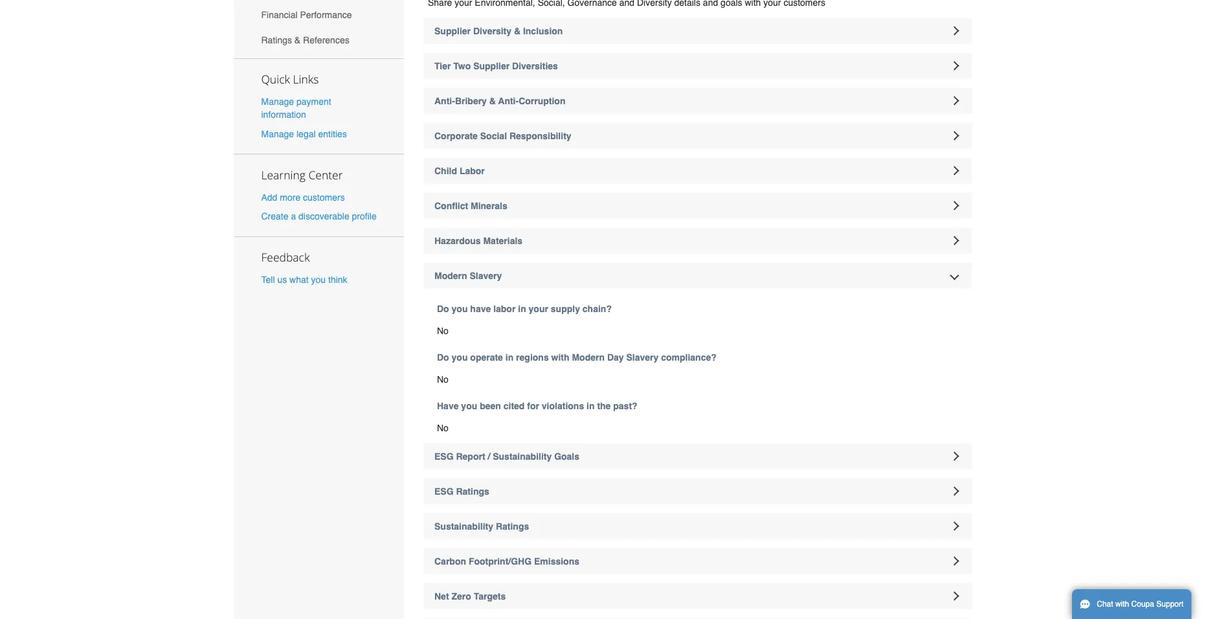 Task type: vqa. For each thing, say whether or not it's contained in the screenshot.
'Add-ons'
no



Task type: describe. For each thing, give the bounding box(es) containing it.
cited
[[504, 401, 525, 411]]

add
[[261, 192, 277, 202]]

corporate social responsibility
[[435, 130, 572, 141]]

report
[[456, 451, 485, 461]]

tier
[[435, 61, 451, 71]]

tier two supplier diversities button
[[423, 53, 972, 79]]

tier two supplier diversities heading
[[423, 53, 972, 79]]

add more customers link
[[261, 192, 345, 202]]

0 vertical spatial in
[[518, 303, 526, 314]]

the
[[597, 401, 611, 411]]

anti-bribery & anti-corruption
[[435, 96, 566, 106]]

have
[[437, 401, 459, 411]]

manage for manage payment information
[[261, 97, 294, 107]]

0 vertical spatial with
[[551, 352, 570, 362]]

modern inside dropdown button
[[435, 270, 467, 281]]

what
[[290, 274, 309, 285]]

hazardous materials
[[435, 235, 523, 246]]

/
[[488, 451, 490, 461]]

supplier inside 'tier two supplier diversities' dropdown button
[[473, 61, 510, 71]]

supply
[[551, 303, 580, 314]]

0 vertical spatial sustainability
[[493, 451, 552, 461]]

zero
[[452, 591, 471, 601]]

create a discoverable profile link
[[261, 211, 377, 221]]

think
[[328, 274, 347, 285]]

manage payment information link
[[261, 97, 331, 120]]

legal
[[297, 128, 316, 139]]

esg ratings
[[435, 486, 489, 496]]

& for anti-bribery & anti-corruption
[[489, 96, 496, 106]]

1 vertical spatial sustainability
[[435, 521, 493, 531]]

footprint/ghg
[[469, 556, 532, 566]]

feedback
[[261, 249, 310, 265]]

information
[[261, 110, 306, 120]]

supplier diversity & inclusion heading
[[423, 18, 972, 44]]

inclusion
[[523, 26, 563, 36]]

manage legal entities link
[[261, 128, 347, 139]]

anti-bribery & anti-corruption heading
[[423, 88, 972, 114]]

us
[[277, 274, 287, 285]]

conflict minerals heading
[[423, 193, 972, 219]]

carbon footprint/ghg emissions button
[[423, 548, 972, 574]]

ratings for esg
[[456, 486, 489, 496]]

modern slavery heading
[[423, 263, 972, 288]]

tier two supplier diversities
[[435, 61, 558, 71]]

more
[[280, 192, 301, 202]]

esg ratings heading
[[423, 478, 972, 504]]

social
[[480, 130, 507, 141]]

slavery inside dropdown button
[[470, 270, 502, 281]]

do for do you have labor in your supply chain?
[[437, 303, 449, 314]]

quick links
[[261, 72, 319, 87]]

carbon
[[435, 556, 466, 566]]

supplier diversity & inclusion
[[435, 26, 563, 36]]

learning
[[261, 167, 306, 182]]

child labor button
[[423, 158, 972, 184]]

esg ratings button
[[423, 478, 972, 504]]

net
[[435, 591, 449, 601]]

child
[[435, 165, 457, 176]]

chat with coupa support button
[[1072, 589, 1192, 619]]

targets
[[474, 591, 506, 601]]

2 anti- from the left
[[498, 96, 519, 106]]

carbon footprint/ghg emissions
[[435, 556, 580, 566]]

1 anti- from the left
[[435, 96, 455, 106]]

you for do you have labor in your supply chain?
[[452, 303, 468, 314]]

0 horizontal spatial &
[[295, 35, 301, 45]]

net zero targets
[[435, 591, 506, 601]]

compliance?
[[661, 352, 717, 362]]

emissions
[[534, 556, 580, 566]]

manage legal entities
[[261, 128, 347, 139]]

chain?
[[583, 303, 612, 314]]

you for have you been cited for violations in the past?
[[461, 401, 477, 411]]

anti-bribery & anti-corruption button
[[423, 88, 972, 114]]

tell us what you think
[[261, 274, 347, 285]]

child labor heading
[[423, 158, 972, 184]]

day
[[607, 352, 624, 362]]

responsibility
[[510, 130, 572, 141]]

supplier inside supplier diversity & inclusion dropdown button
[[435, 26, 471, 36]]

ratings & references link
[[234, 27, 404, 52]]

profile
[[352, 211, 377, 221]]

supplier diversity & inclusion button
[[423, 18, 972, 44]]

quick
[[261, 72, 290, 87]]

1 no from the top
[[437, 325, 449, 336]]

links
[[293, 72, 319, 87]]

goals
[[554, 451, 580, 461]]

add more customers
[[261, 192, 345, 202]]

esg report / sustainability goals heading
[[423, 443, 972, 469]]

create a discoverable profile
[[261, 211, 377, 221]]

ratings & references
[[261, 35, 349, 45]]

1 vertical spatial slavery
[[626, 352, 659, 362]]

with inside button
[[1116, 600, 1130, 609]]

tell
[[261, 274, 275, 285]]

financial
[[261, 10, 298, 20]]

bribery
[[455, 96, 487, 106]]

for
[[527, 401, 539, 411]]

corporate social responsibility heading
[[423, 123, 972, 149]]

conflict minerals button
[[423, 193, 972, 219]]

tell us what you think button
[[261, 273, 347, 286]]

two
[[453, 61, 471, 71]]

net zero targets button
[[423, 583, 972, 609]]



Task type: locate. For each thing, give the bounding box(es) containing it.
diversity
[[473, 26, 512, 36]]

sustainability ratings
[[435, 521, 529, 531]]

esg up sustainability ratings
[[435, 486, 454, 496]]

sustainability ratings heading
[[423, 513, 972, 539]]

conflict minerals
[[435, 200, 508, 211]]

& inside dropdown button
[[489, 96, 496, 106]]

your
[[529, 303, 548, 314]]

ratings down report
[[456, 486, 489, 496]]

past?
[[613, 401, 638, 411]]

with
[[551, 352, 570, 362], [1116, 600, 1130, 609]]

0 vertical spatial manage
[[261, 97, 294, 107]]

hazardous materials button
[[423, 228, 972, 254]]

ratings
[[261, 35, 292, 45], [456, 486, 489, 496], [496, 521, 529, 531]]

do for do you operate in regions with modern day slavery compliance?
[[437, 352, 449, 362]]

1 vertical spatial supplier
[[473, 61, 510, 71]]

you
[[311, 274, 326, 285], [452, 303, 468, 314], [452, 352, 468, 362], [461, 401, 477, 411]]

center
[[309, 167, 343, 182]]

0 horizontal spatial anti-
[[435, 96, 455, 106]]

modern slavery button
[[423, 263, 972, 288]]

ratings for sustainability
[[496, 521, 529, 531]]

1 horizontal spatial in
[[518, 303, 526, 314]]

& for supplier diversity & inclusion
[[514, 26, 521, 36]]

1 vertical spatial manage
[[261, 128, 294, 139]]

2 do from the top
[[437, 352, 449, 362]]

corruption
[[519, 96, 566, 106]]

esg
[[435, 451, 454, 461], [435, 486, 454, 496]]

customers
[[303, 192, 345, 202]]

1 horizontal spatial supplier
[[473, 61, 510, 71]]

conflict
[[435, 200, 468, 211]]

esg report / sustainability goals button
[[423, 443, 972, 469]]

no down have
[[437, 423, 449, 433]]

2 esg from the top
[[435, 486, 454, 496]]

net zero targets heading
[[423, 583, 972, 609]]

1 vertical spatial modern
[[572, 352, 605, 362]]

manage inside the "manage payment information"
[[261, 97, 294, 107]]

sustainability down esg ratings
[[435, 521, 493, 531]]

0 vertical spatial esg
[[435, 451, 454, 461]]

0 vertical spatial modern
[[435, 270, 467, 281]]

0 horizontal spatial modern
[[435, 270, 467, 281]]

entities
[[318, 128, 347, 139]]

performance
[[300, 10, 352, 20]]

1 horizontal spatial &
[[489, 96, 496, 106]]

0 vertical spatial no
[[437, 325, 449, 336]]

slavery right "day" on the bottom of page
[[626, 352, 659, 362]]

do you operate in regions with modern day slavery compliance?
[[437, 352, 717, 362]]

corporate social responsibility button
[[423, 123, 972, 149]]

2 vertical spatial no
[[437, 423, 449, 433]]

do you have labor in your supply chain?
[[437, 303, 612, 314]]

manage
[[261, 97, 294, 107], [261, 128, 294, 139]]

2 horizontal spatial &
[[514, 26, 521, 36]]

no down "modern slavery"
[[437, 325, 449, 336]]

2 vertical spatial in
[[587, 401, 595, 411]]

1 vertical spatial esg
[[435, 486, 454, 496]]

references
[[303, 35, 349, 45]]

modern left "day" on the bottom of page
[[572, 352, 605, 362]]

1 vertical spatial no
[[437, 374, 449, 384]]

violations
[[542, 401, 584, 411]]

1 vertical spatial with
[[1116, 600, 1130, 609]]

sustainability right the /
[[493, 451, 552, 461]]

manage payment information
[[261, 97, 331, 120]]

hazardous materials heading
[[423, 228, 972, 254]]

ratings up carbon footprint/ghg emissions
[[496, 521, 529, 531]]

in left the
[[587, 401, 595, 411]]

esg report / sustainability goals
[[435, 451, 580, 461]]

modern
[[435, 270, 467, 281], [572, 352, 605, 362]]

& right bribery on the left top
[[489, 96, 496, 106]]

1 horizontal spatial modern
[[572, 352, 605, 362]]

0 vertical spatial ratings
[[261, 35, 292, 45]]

2 manage from the top
[[261, 128, 294, 139]]

1 manage from the top
[[261, 97, 294, 107]]

0 horizontal spatial in
[[506, 352, 514, 362]]

supplier right two
[[473, 61, 510, 71]]

materials
[[483, 235, 523, 246]]

supplier
[[435, 26, 471, 36], [473, 61, 510, 71]]

0 horizontal spatial slavery
[[470, 270, 502, 281]]

esg for esg ratings
[[435, 486, 454, 496]]

chat with coupa support
[[1097, 600, 1184, 609]]

1 horizontal spatial ratings
[[456, 486, 489, 496]]

in left your at the left
[[518, 303, 526, 314]]

1 horizontal spatial slavery
[[626, 352, 659, 362]]

1 vertical spatial in
[[506, 352, 514, 362]]

anti-
[[435, 96, 455, 106], [498, 96, 519, 106]]

in left regions
[[506, 352, 514, 362]]

operate
[[470, 352, 503, 362]]

with right regions
[[551, 352, 570, 362]]

manage for manage legal entities
[[261, 128, 294, 139]]

manage down information
[[261, 128, 294, 139]]

coupa
[[1132, 600, 1155, 609]]

no up have
[[437, 374, 449, 384]]

you left been
[[461, 401, 477, 411]]

have
[[470, 303, 491, 314]]

financial performance link
[[234, 2, 404, 27]]

esg left report
[[435, 451, 454, 461]]

chat
[[1097, 600, 1114, 609]]

supplier up two
[[435, 26, 471, 36]]

modern slavery
[[435, 270, 502, 281]]

0 vertical spatial supplier
[[435, 26, 471, 36]]

support
[[1157, 600, 1184, 609]]

child labor
[[435, 165, 485, 176]]

2 no from the top
[[437, 374, 449, 384]]

labor
[[494, 303, 516, 314]]

0 horizontal spatial with
[[551, 352, 570, 362]]

3 no from the top
[[437, 423, 449, 433]]

do
[[437, 303, 449, 314], [437, 352, 449, 362]]

in
[[518, 303, 526, 314], [506, 352, 514, 362], [587, 401, 595, 411]]

& right diversity
[[514, 26, 521, 36]]

create
[[261, 211, 288, 221]]

ratings down financial
[[261, 35, 292, 45]]

1 horizontal spatial anti-
[[498, 96, 519, 106]]

you left have
[[452, 303, 468, 314]]

you right what in the left of the page
[[311, 274, 326, 285]]

corporate
[[435, 130, 478, 141]]

financial performance
[[261, 10, 352, 20]]

hazardous
[[435, 235, 481, 246]]

& inside dropdown button
[[514, 26, 521, 36]]

a
[[291, 211, 296, 221]]

1 horizontal spatial with
[[1116, 600, 1130, 609]]

discoverable
[[299, 211, 349, 221]]

2 horizontal spatial in
[[587, 401, 595, 411]]

minerals
[[471, 200, 508, 211]]

manage up information
[[261, 97, 294, 107]]

with right chat
[[1116, 600, 1130, 609]]

do left have
[[437, 303, 449, 314]]

you inside button
[[311, 274, 326, 285]]

have you been cited for violations in the past?
[[437, 401, 638, 411]]

1 esg from the top
[[435, 451, 454, 461]]

slavery up have
[[470, 270, 502, 281]]

2 horizontal spatial ratings
[[496, 521, 529, 531]]

0 vertical spatial do
[[437, 303, 449, 314]]

0 horizontal spatial ratings
[[261, 35, 292, 45]]

0 horizontal spatial supplier
[[435, 26, 471, 36]]

modern down hazardous
[[435, 270, 467, 281]]

you left operate
[[452, 352, 468, 362]]

learning center
[[261, 167, 343, 182]]

1 vertical spatial ratings
[[456, 486, 489, 496]]

2 vertical spatial ratings
[[496, 521, 529, 531]]

anti- up corporate social responsibility
[[498, 96, 519, 106]]

esg for esg report / sustainability goals
[[435, 451, 454, 461]]

do left operate
[[437, 352, 449, 362]]

you for do you operate in regions with modern day slavery compliance?
[[452, 352, 468, 362]]

slavery
[[470, 270, 502, 281], [626, 352, 659, 362]]

carbon footprint/ghg emissions heading
[[423, 548, 972, 574]]

anti- down tier
[[435, 96, 455, 106]]

regions
[[516, 352, 549, 362]]

1 vertical spatial do
[[437, 352, 449, 362]]

sustainability ratings button
[[423, 513, 972, 539]]

& down financial performance
[[295, 35, 301, 45]]

1 do from the top
[[437, 303, 449, 314]]

0 vertical spatial slavery
[[470, 270, 502, 281]]

labor
[[460, 165, 485, 176]]

been
[[480, 401, 501, 411]]



